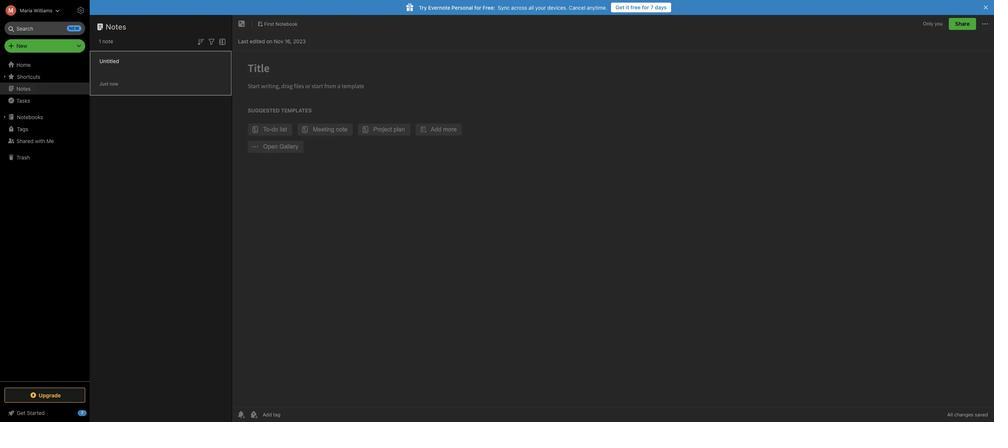 Task type: locate. For each thing, give the bounding box(es) containing it.
2 for from the left
[[474, 4, 481, 11]]

shared
[[16, 138, 34, 144]]

maria williams
[[20, 7, 52, 13]]

1 vertical spatial notes
[[16, 85, 31, 92]]

get inside 'button'
[[616, 4, 625, 10]]

only you
[[923, 21, 943, 27]]

new
[[16, 43, 27, 49]]

more actions image
[[981, 19, 990, 28]]

2023
[[293, 38, 306, 44]]

first
[[264, 21, 274, 27]]

0 horizontal spatial get
[[17, 410, 25, 416]]

nov
[[274, 38, 283, 44]]

0 horizontal spatial 7
[[81, 411, 83, 416]]

notes
[[106, 22, 126, 31], [16, 85, 31, 92]]

More actions field
[[981, 18, 990, 30]]

for inside 'button'
[[642, 4, 649, 10]]

sync
[[498, 4, 510, 11]]

1 for from the left
[[642, 4, 649, 10]]

you
[[935, 21, 943, 27]]

notes up the note
[[106, 22, 126, 31]]

add a reminder image
[[237, 410, 246, 419]]

started
[[27, 410, 45, 416]]

home link
[[0, 59, 90, 71]]

devices.
[[547, 4, 567, 11]]

Note Editor text field
[[232, 51, 994, 407]]

edited
[[250, 38, 265, 44]]

Help and Learning task checklist field
[[0, 407, 90, 419]]

Search text field
[[10, 22, 80, 35]]

get it free for 7 days
[[616, 4, 667, 10]]

1 horizontal spatial 7
[[651, 4, 654, 10]]

all
[[947, 412, 953, 418]]

7 left days
[[651, 4, 654, 10]]

0 vertical spatial 7
[[651, 4, 654, 10]]

for
[[642, 4, 649, 10], [474, 4, 481, 11]]

notes inside "tree"
[[16, 85, 31, 92]]

0 vertical spatial get
[[616, 4, 625, 10]]

tree
[[0, 59, 90, 381]]

get inside "help and learning task checklist" field
[[17, 410, 25, 416]]

for right free
[[642, 4, 649, 10]]

1 vertical spatial get
[[17, 410, 25, 416]]

across
[[511, 4, 527, 11]]

expand note image
[[237, 19, 246, 28]]

untitled
[[99, 58, 119, 64]]

on
[[266, 38, 272, 44]]

get
[[616, 4, 625, 10], [17, 410, 25, 416]]

1 horizontal spatial get
[[616, 4, 625, 10]]

1
[[99, 38, 101, 44]]

View options field
[[216, 37, 227, 46]]

0 vertical spatial notes
[[106, 22, 126, 31]]

1 vertical spatial 7
[[81, 411, 83, 416]]

for left the free:
[[474, 4, 481, 11]]

trash link
[[0, 151, 89, 163]]

note
[[102, 38, 113, 44]]

add tag image
[[249, 410, 258, 419]]

anytime.
[[587, 4, 607, 11]]

only
[[923, 21, 933, 27]]

tasks
[[16, 97, 30, 104]]

now
[[110, 81, 118, 87]]

get left started
[[17, 410, 25, 416]]

notes link
[[0, 83, 89, 95]]

for for 7
[[642, 4, 649, 10]]

all changes saved
[[947, 412, 988, 418]]

0 horizontal spatial notes
[[16, 85, 31, 92]]

notebooks
[[17, 114, 43, 120]]

upgrade button
[[4, 388, 85, 403]]

7 left click to collapse "image"
[[81, 411, 83, 416]]

7
[[651, 4, 654, 10], [81, 411, 83, 416]]

first notebook button
[[255, 19, 300, 29]]

tasks button
[[0, 95, 89, 107]]

tags
[[17, 126, 28, 132]]

16,
[[285, 38, 292, 44]]

1 horizontal spatial for
[[642, 4, 649, 10]]

get left "it"
[[616, 4, 625, 10]]

notes up the tasks
[[16, 85, 31, 92]]

0 horizontal spatial for
[[474, 4, 481, 11]]

note window element
[[232, 15, 994, 422]]

tags button
[[0, 123, 89, 135]]

add filters image
[[207, 37, 216, 46]]

with
[[35, 138, 45, 144]]

home
[[16, 61, 31, 68]]

Add filters field
[[207, 37, 216, 46]]

evernote
[[428, 4, 450, 11]]

notebook
[[276, 21, 298, 27]]

shared with me
[[16, 138, 54, 144]]

me
[[46, 138, 54, 144]]

your
[[535, 4, 546, 11]]



Task type: vqa. For each thing, say whether or not it's contained in the screenshot.
second date from the bottom
no



Task type: describe. For each thing, give the bounding box(es) containing it.
free
[[631, 4, 641, 10]]

new search field
[[10, 22, 81, 35]]

7 inside get it free for 7 days 'button'
[[651, 4, 654, 10]]

last edited on nov 16, 2023
[[238, 38, 306, 44]]

Account field
[[0, 3, 60, 18]]

first notebook
[[264, 21, 298, 27]]

try evernote personal for free: sync across all your devices. cancel anytime.
[[419, 4, 607, 11]]

saved
[[975, 412, 988, 418]]

for for free:
[[474, 4, 481, 11]]

shortcuts button
[[0, 71, 89, 83]]

click to collapse image
[[87, 409, 93, 417]]

7 inside "help and learning task checklist" field
[[81, 411, 83, 416]]

shared with me link
[[0, 135, 89, 147]]

it
[[626, 4, 629, 10]]

new button
[[4, 39, 85, 53]]

share button
[[949, 18, 976, 30]]

notebooks link
[[0, 111, 89, 123]]

personal
[[452, 4, 473, 11]]

williams
[[34, 7, 52, 13]]

Add tag field
[[262, 412, 318, 418]]

get it free for 7 days button
[[611, 3, 671, 12]]

upgrade
[[39, 392, 61, 399]]

try
[[419, 4, 427, 11]]

tree containing home
[[0, 59, 90, 381]]

Sort options field
[[196, 37, 205, 46]]

cancel
[[569, 4, 585, 11]]

just
[[99, 81, 108, 87]]

share
[[955, 21, 970, 27]]

new
[[69, 26, 79, 31]]

maria
[[20, 7, 32, 13]]

days
[[655, 4, 667, 10]]

trash
[[16, 154, 30, 161]]

1 horizontal spatial notes
[[106, 22, 126, 31]]

changes
[[954, 412, 974, 418]]

just now
[[99, 81, 118, 87]]

last
[[238, 38, 248, 44]]

get for get started
[[17, 410, 25, 416]]

1 note
[[99, 38, 113, 44]]

shortcuts
[[17, 73, 40, 80]]

free:
[[483, 4, 495, 11]]

expand notebooks image
[[2, 114, 8, 120]]

get for get it free for 7 days
[[616, 4, 625, 10]]

get started
[[17, 410, 45, 416]]

all
[[529, 4, 534, 11]]

settings image
[[76, 6, 85, 15]]



